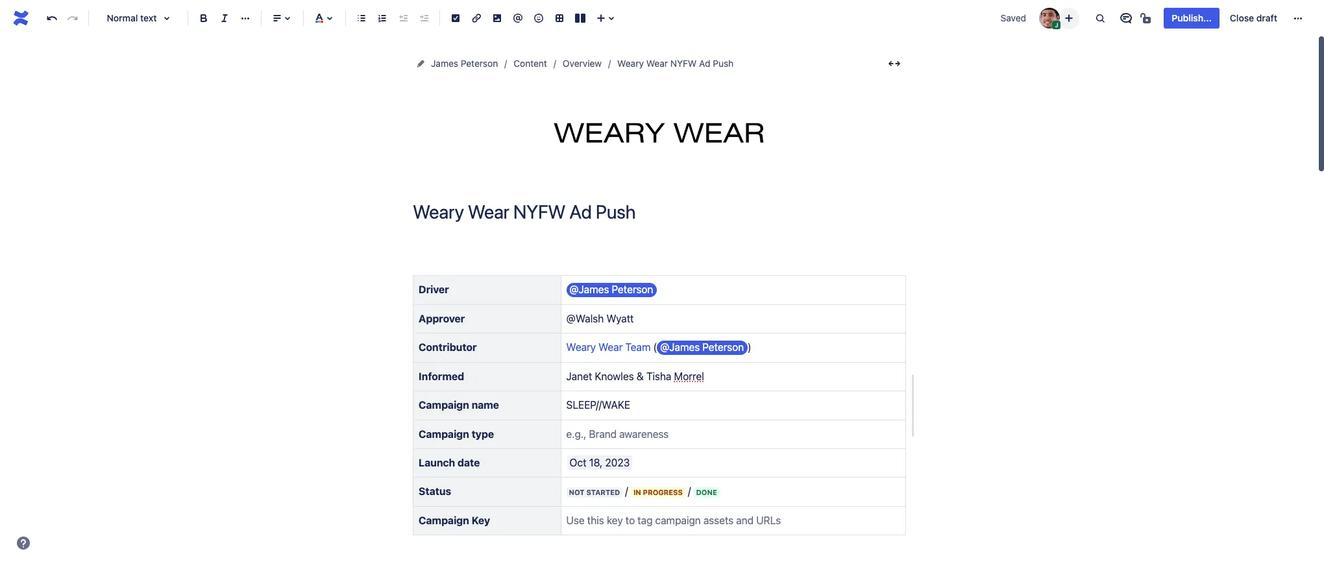 Task type: locate. For each thing, give the bounding box(es) containing it.
18,
[[589, 457, 603, 469]]

1 horizontal spatial /
[[688, 486, 691, 498]]

campaign up launch date
[[419, 428, 469, 440]]

weary inside the main content area, start typing to enter text. text box
[[567, 342, 596, 353]]

invite to edit image
[[1062, 10, 1078, 26]]

approver
[[419, 313, 465, 325]]

campaign for campaign type
[[419, 428, 469, 440]]

0 vertical spatial @james
[[570, 284, 609, 296]]

wear for nyfw
[[647, 58, 668, 69]]

saved
[[1001, 12, 1027, 23]]

0 horizontal spatial peterson
[[461, 58, 498, 69]]

weary right overview
[[618, 58, 644, 69]]

/ left in
[[625, 486, 628, 498]]

close draft
[[1230, 12, 1278, 23]]

update header image button
[[613, 110, 707, 143]]

@james
[[570, 284, 609, 296], [660, 342, 700, 353]]

campaign for campaign key
[[419, 515, 469, 526]]

0 vertical spatial campaign
[[419, 399, 469, 411]]

more formatting image
[[238, 10, 253, 26]]

/ left done
[[688, 486, 691, 498]]

peterson for @james peterson
[[612, 284, 653, 296]]

wear
[[647, 58, 668, 69], [599, 342, 623, 353]]

peterson
[[461, 58, 498, 69], [612, 284, 653, 296], [703, 342, 744, 353]]

peterson up "wyatt" on the bottom left of page
[[612, 284, 653, 296]]

)
[[748, 342, 752, 353]]

done
[[696, 489, 717, 497]]

progress
[[643, 489, 683, 497]]

0 horizontal spatial weary
[[567, 342, 596, 353]]

2 vertical spatial peterson
[[703, 342, 744, 353]]

undo ⌘z image
[[44, 10, 60, 26]]

2 / from the left
[[688, 486, 691, 498]]

started
[[587, 489, 620, 497]]

add image, video, or file image
[[490, 10, 505, 26]]

weary up janet
[[567, 342, 596, 353]]

weary
[[618, 58, 644, 69], [567, 342, 596, 353]]

1 vertical spatial campaign
[[419, 428, 469, 440]]

1 horizontal spatial peterson
[[612, 284, 653, 296]]

publish...
[[1172, 12, 1212, 23]]

comment icon image
[[1119, 10, 1135, 26]]

@james right the "("
[[660, 342, 700, 353]]

oct
[[570, 457, 587, 469]]

wear left nyfw
[[647, 58, 668, 69]]

contributor
[[419, 342, 477, 353]]

campaign
[[419, 399, 469, 411], [419, 428, 469, 440], [419, 515, 469, 526]]

not started / in progress / done
[[569, 486, 717, 498]]

0 horizontal spatial /
[[625, 486, 628, 498]]

wear left team
[[599, 342, 623, 353]]

normal
[[107, 12, 138, 23]]

janet
[[567, 371, 592, 382]]

@james peterson
[[570, 284, 653, 296]]

informed
[[419, 371, 464, 382]]

2 vertical spatial campaign
[[419, 515, 469, 526]]

1 campaign from the top
[[419, 399, 469, 411]]

2 campaign from the top
[[419, 428, 469, 440]]

&
[[637, 371, 644, 382]]

update header image
[[616, 132, 703, 142]]

@walsh wyatt
[[567, 313, 634, 325]]

action item image
[[448, 10, 464, 26]]

0 horizontal spatial wear
[[599, 342, 623, 353]]

1 horizontal spatial weary
[[618, 58, 644, 69]]

make page full-width image
[[887, 56, 903, 71]]

1 vertical spatial wear
[[599, 342, 623, 353]]

campaign type
[[419, 428, 494, 440]]

team
[[626, 342, 651, 353]]

oct 18, 2023
[[570, 457, 630, 469]]

in
[[634, 489, 641, 497]]

1 vertical spatial weary
[[567, 342, 596, 353]]

content link
[[514, 56, 547, 71]]

mention image
[[510, 10, 526, 26]]

no restrictions image
[[1140, 10, 1155, 26]]

peterson left the )
[[703, 342, 744, 353]]

confluence image
[[10, 8, 31, 29]]

weary wear team ( @james peterson )
[[567, 342, 752, 353]]

1 vertical spatial peterson
[[612, 284, 653, 296]]

campaign down 'status'
[[419, 515, 469, 526]]

ad
[[699, 58, 711, 69]]

peterson right james at the top left
[[461, 58, 498, 69]]

0 vertical spatial peterson
[[461, 58, 498, 69]]

type
[[472, 428, 494, 440]]

1 horizontal spatial @james
[[660, 342, 700, 353]]

bold ⌘b image
[[196, 10, 212, 26]]

italic ⌘i image
[[217, 10, 232, 26]]

launch
[[419, 457, 455, 469]]

image
[[679, 132, 703, 142]]

weary inside weary wear nyfw ad push link
[[618, 58, 644, 69]]

morrel
[[674, 371, 704, 382]]

wyatt
[[607, 313, 634, 325]]

wear for team
[[599, 342, 623, 353]]

normal text button
[[94, 4, 182, 32]]

@james up the @walsh
[[570, 284, 609, 296]]

header
[[648, 132, 676, 142]]

driver
[[419, 284, 449, 296]]

1 vertical spatial @james
[[660, 342, 700, 353]]

publish... button
[[1165, 8, 1220, 29]]

0 horizontal spatial @james
[[570, 284, 609, 296]]

0 vertical spatial wear
[[647, 58, 668, 69]]

wear inside the main content area, start typing to enter text. text box
[[599, 342, 623, 353]]

1 horizontal spatial wear
[[647, 58, 668, 69]]

nyfw
[[671, 58, 697, 69]]

/
[[625, 486, 628, 498], [688, 486, 691, 498]]

push
[[713, 58, 734, 69]]

2 horizontal spatial peterson
[[703, 342, 744, 353]]

3 campaign from the top
[[419, 515, 469, 526]]

0 vertical spatial weary
[[618, 58, 644, 69]]

campaign down informed
[[419, 399, 469, 411]]

key
[[472, 515, 490, 526]]



Task type: describe. For each thing, give the bounding box(es) containing it.
overview
[[563, 58, 602, 69]]

knowles
[[595, 371, 634, 382]]

(
[[654, 342, 657, 353]]

weary for weary wear team ( @james peterson )
[[567, 342, 596, 353]]

close draft button
[[1223, 8, 1286, 29]]

numbered list ⌘⇧7 image
[[375, 10, 390, 26]]

not
[[569, 489, 585, 497]]

table image
[[552, 10, 568, 26]]

layouts image
[[573, 10, 588, 26]]

james peterson
[[431, 58, 498, 69]]

weary wear team link
[[567, 342, 651, 353]]

more image
[[1291, 10, 1306, 26]]

james peterson link
[[431, 56, 498, 71]]

outdent ⇧tab image
[[395, 10, 411, 26]]

bullet list ⌘⇧8 image
[[354, 10, 369, 26]]

date
[[458, 457, 480, 469]]

Main content area, start typing to enter text. text field
[[405, 242, 916, 569]]

status
[[419, 486, 451, 498]]

launch date
[[419, 457, 480, 469]]

weary wear nyfw ad push link
[[618, 56, 734, 71]]

campaign key
[[419, 515, 490, 526]]

content
[[514, 58, 547, 69]]

confluence image
[[10, 8, 31, 29]]

james peterson image
[[1040, 8, 1061, 29]]

align left image
[[269, 10, 285, 26]]

james
[[431, 58, 458, 69]]

Give this page a title text field
[[413, 201, 906, 223]]

help image
[[16, 536, 31, 551]]

redo ⌘⇧z image
[[65, 10, 81, 26]]

campaign name
[[419, 399, 499, 411]]

draft
[[1257, 12, 1278, 23]]

weary for weary wear nyfw ad push
[[618, 58, 644, 69]]

close
[[1230, 12, 1255, 23]]

normal text
[[107, 12, 157, 23]]

name
[[472, 399, 499, 411]]

2023
[[606, 457, 630, 469]]

janet knowles & tisha morrel
[[567, 371, 704, 382]]

find and replace image
[[1093, 10, 1109, 26]]

@walsh
[[567, 313, 604, 325]]

tisha
[[647, 371, 672, 382]]

move this page image
[[416, 58, 426, 69]]

weary wear nyfw ad push
[[618, 58, 734, 69]]

text
[[140, 12, 157, 23]]

emoji image
[[531, 10, 547, 26]]

campaign for campaign name
[[419, 399, 469, 411]]

sleep//wake
[[567, 399, 631, 411]]

indent tab image
[[416, 10, 432, 26]]

link image
[[469, 10, 484, 26]]

peterson for james peterson
[[461, 58, 498, 69]]

1 / from the left
[[625, 486, 628, 498]]

overview link
[[563, 56, 602, 71]]

update
[[616, 132, 646, 142]]



Task type: vqa. For each thing, say whether or not it's contained in the screenshot.
the image
yes



